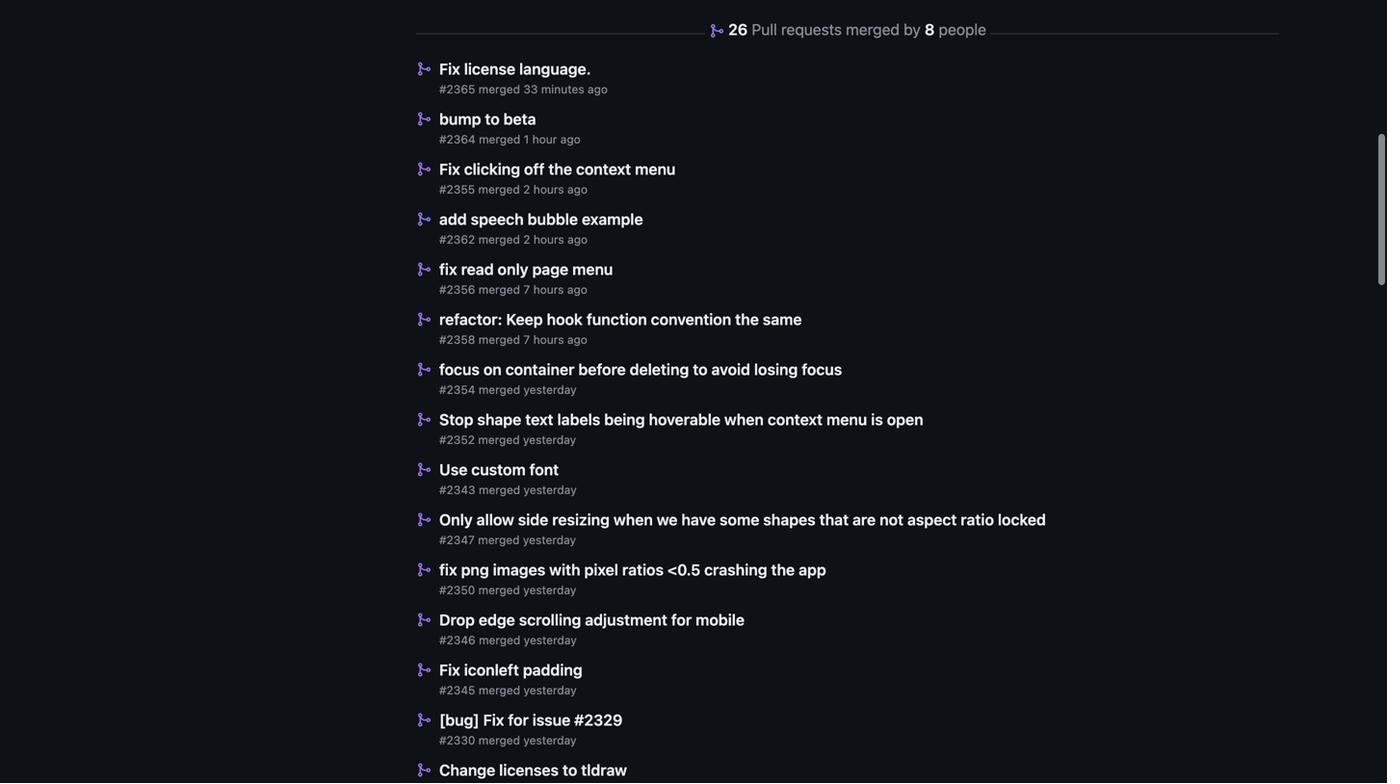 Task type: vqa. For each thing, say whether or not it's contained in the screenshot.
dot fill image
no



Task type: describe. For each thing, give the bounding box(es) containing it.
merged inside fix clicking off the context menu #2355 merged 2 hours ago
[[478, 183, 520, 196]]

git merge image for add speech bubble example
[[416, 211, 432, 227]]

bump to beta link
[[439, 110, 536, 128]]

merged inside focus on container before deleting to avoid losing focus #2354 merged yesterday
[[479, 383, 520, 396]]

git merge image for fix iconleft padding
[[416, 662, 432, 678]]

git merge image for refactor: keep hook function convention the same
[[416, 312, 432, 327]]

ago inside "fix license language. #2365 merged 33 minutes ago"
[[588, 82, 608, 96]]

#2355
[[439, 183, 475, 196]]

same
[[763, 310, 802, 328]]

shapes
[[763, 511, 816, 529]]

merged inside stop shape text labels being hoverable when context menu is open #2352 merged yesterday
[[478, 433, 520, 446]]

merged inside drop edge scrolling adjustment for mobile #2346 merged yesterday
[[479, 633, 520, 647]]

use custom font link
[[439, 460, 559, 479]]

hoverable
[[649, 410, 721, 429]]

merged inside the '[bug] fix for issue #2329 #2330 merged yesterday'
[[479, 734, 520, 747]]

use
[[439, 460, 468, 479]]

clicking
[[464, 160, 520, 178]]

to inside 'bump to beta #2364 merged 1 hour ago'
[[485, 110, 500, 128]]

fix clicking off the context menu link
[[439, 160, 676, 178]]

license
[[464, 60, 515, 78]]

add speech bubble example #2362 merged 2 hours ago
[[439, 210, 643, 246]]

#2350
[[439, 583, 475, 597]]

7 inside fix read only page menu #2356 merged 7 hours ago
[[523, 283, 530, 296]]

git merge image for fix license language.
[[416, 61, 432, 77]]

requests
[[781, 20, 842, 39]]

#2347
[[439, 533, 475, 547]]

change
[[439, 761, 495, 779]]

ratios
[[622, 561, 664, 579]]

the inside fix png images with pixel ratios <0.5 crashing the app #2350 merged yesterday
[[771, 561, 795, 579]]

#2352
[[439, 433, 475, 446]]

not
[[880, 511, 904, 529]]

[bug]
[[439, 711, 479, 729]]

merged inside fix iconleft padding #2345 merged yesterday
[[479, 683, 520, 697]]

use custom font #2343 merged yesterday
[[439, 460, 577, 497]]

locked
[[998, 511, 1046, 529]]

merged inside fix png images with pixel ratios <0.5 crashing the app #2350 merged yesterday
[[478, 583, 520, 597]]

pixel
[[584, 561, 618, 579]]

hours inside refactor: keep hook function convention the same #2358 merged 7 hours ago
[[533, 333, 564, 346]]

fix read only page menu #2356 merged 7 hours ago
[[439, 260, 613, 296]]

git merge image left change
[[416, 762, 432, 778]]

when inside stop shape text labels being hoverable when context menu is open #2352 merged yesterday
[[724, 410, 764, 429]]

fix for fix png images with pixel ratios <0.5 crashing the app
[[439, 561, 457, 579]]

we
[[657, 511, 678, 529]]

#2364
[[439, 132, 476, 146]]

losing
[[754, 360, 798, 379]]

fix for fix license language.
[[439, 60, 460, 78]]

git merge image for drop edge scrolling adjustment for mobile
[[416, 612, 432, 628]]

yesterday inside stop shape text labels being hoverable when context menu is open #2352 merged yesterday
[[523, 433, 576, 446]]

deleting
[[630, 360, 689, 379]]

beta
[[503, 110, 536, 128]]

#2343
[[439, 483, 475, 497]]

aspect
[[907, 511, 957, 529]]

1 focus from the left
[[439, 360, 480, 379]]

only allow side resizing when we have some shapes that are not aspect ratio locked #2347 merged yesterday
[[439, 511, 1046, 547]]

26 pull requests merged by 8 people
[[728, 20, 986, 39]]

hours inside fix clicking off the context menu #2355 merged 2 hours ago
[[533, 183, 564, 196]]

scrolling
[[519, 611, 581, 629]]

git merge image for fix
[[416, 262, 432, 277]]

fix for fix clicking off the context menu
[[439, 160, 460, 178]]

yesterday inside drop edge scrolling adjustment for mobile #2346 merged yesterday
[[524, 633, 577, 647]]

1
[[524, 132, 529, 146]]

2 vertical spatial to
[[563, 761, 577, 779]]

git merge image for focus
[[416, 362, 432, 377]]

allow
[[477, 511, 514, 529]]

minutes
[[541, 82, 584, 96]]

on
[[483, 360, 502, 379]]

before
[[578, 360, 626, 379]]

add
[[439, 210, 467, 228]]

resizing
[[552, 511, 610, 529]]

yesterday inside focus on container before deleting to avoid losing focus #2354 merged yesterday
[[524, 383, 577, 396]]

fix license language. #2365 merged 33 minutes ago
[[439, 60, 608, 96]]

bubble
[[528, 210, 578, 228]]

focus on container before deleting to avoid losing focus #2354 merged yesterday
[[439, 360, 842, 396]]

fix iconleft padding link
[[439, 661, 582, 679]]

shape
[[477, 410, 521, 429]]

png
[[461, 561, 489, 579]]

tldraw
[[581, 761, 627, 779]]

change licenses to tldraw link
[[439, 761, 627, 779]]

labels
[[557, 410, 600, 429]]

merged inside add speech bubble example #2362 merged 2 hours ago
[[478, 233, 520, 246]]

bump to beta #2364 merged 1 hour ago
[[439, 110, 581, 146]]

fix read only page menu link
[[439, 260, 613, 278]]

convention
[[651, 310, 731, 328]]

menu inside stop shape text labels being hoverable when context menu is open #2352 merged yesterday
[[827, 410, 867, 429]]

git merge image for only
[[416, 512, 432, 527]]

speech
[[471, 210, 524, 228]]

yesterday inside use custom font #2343 merged yesterday
[[524, 483, 577, 497]]

bump
[[439, 110, 481, 128]]

fix license language. link
[[439, 60, 591, 78]]

are
[[853, 511, 876, 529]]

drop
[[439, 611, 475, 629]]

images
[[493, 561, 545, 579]]

pull
[[752, 20, 777, 39]]

fix inside the '[bug] fix for issue #2329 #2330 merged yesterday'
[[483, 711, 504, 729]]

custom
[[471, 460, 526, 479]]

merged inside 'bump to beta #2364 merged 1 hour ago'
[[479, 132, 520, 146]]

#2354
[[439, 383, 475, 396]]

read
[[461, 260, 494, 278]]



Task type: locate. For each thing, give the bounding box(es) containing it.
focus on container before deleting to avoid losing focus link
[[439, 360, 842, 379]]

fix up #2355 at the left of page
[[439, 160, 460, 178]]

to left avoid
[[693, 360, 708, 379]]

when down avoid
[[724, 410, 764, 429]]

git merge image left stop
[[416, 412, 432, 427]]

git merge image left use
[[416, 462, 432, 477]]

yesterday down container
[[524, 383, 577, 396]]

merged up on
[[479, 333, 520, 346]]

merged down [bug] fix for issue #2329 link
[[479, 734, 520, 747]]

git merge image left on
[[416, 362, 432, 377]]

[bug] fix for issue #2329 #2330 merged yesterday
[[439, 711, 623, 747]]

fix png images with pixel ratios <0.5 crashing the app #2350 merged yesterday
[[439, 561, 826, 597]]

1 horizontal spatial menu
[[635, 160, 676, 178]]

7
[[523, 283, 530, 296], [523, 333, 530, 346]]

for
[[671, 611, 692, 629], [508, 711, 529, 729]]

drop edge scrolling adjustment for mobile link
[[439, 611, 745, 629]]

fix up #2365 on the top left of the page
[[439, 60, 460, 78]]

the left 'same'
[[735, 310, 759, 328]]

context down losing
[[768, 410, 823, 429]]

only allow side resizing when we have some shapes that are not aspect ratio locked link
[[439, 511, 1046, 529]]

1 hours from the top
[[533, 183, 564, 196]]

ratio
[[961, 511, 994, 529]]

refactor: keep hook function convention the same #2358 merged 7 hours ago
[[439, 310, 802, 346]]

when inside only allow side resizing when we have some shapes that are not aspect ratio locked #2347 merged yesterday
[[614, 511, 653, 529]]

#2356
[[439, 283, 475, 296]]

yesterday down side
[[523, 533, 576, 547]]

fix
[[439, 260, 457, 278], [439, 561, 457, 579]]

only
[[439, 511, 473, 529]]

fix up #2345
[[439, 661, 460, 679]]

merged down edge
[[479, 633, 520, 647]]

0 horizontal spatial for
[[508, 711, 529, 729]]

yesterday down font
[[524, 483, 577, 497]]

merged inside "fix license language. #2365 merged 33 minutes ago"
[[479, 82, 520, 96]]

the inside refactor: keep hook function convention the same #2358 merged 7 hours ago
[[735, 310, 759, 328]]

merged down only
[[479, 283, 520, 296]]

merged down speech
[[478, 233, 520, 246]]

2 horizontal spatial to
[[693, 360, 708, 379]]

stop shape text labels being hoverable when context menu is open link
[[439, 410, 923, 429]]

when
[[724, 410, 764, 429], [614, 511, 653, 529]]

mobile
[[696, 611, 745, 629]]

fix inside fix iconleft padding #2345 merged yesterday
[[439, 661, 460, 679]]

hours down hook
[[533, 333, 564, 346]]

0 vertical spatial 2
[[523, 183, 530, 196]]

for inside drop edge scrolling adjustment for mobile #2346 merged yesterday
[[671, 611, 692, 629]]

git merge image left the clicking
[[416, 161, 432, 177]]

font
[[529, 460, 559, 479]]

26
[[728, 20, 748, 39]]

example
[[582, 210, 643, 228]]

<0.5
[[668, 561, 701, 579]]

4 hours from the top
[[533, 333, 564, 346]]

text
[[525, 410, 554, 429]]

menu right page
[[572, 260, 613, 278]]

yesterday inside the '[bug] fix for issue #2329 #2330 merged yesterday'
[[523, 734, 577, 747]]

0 vertical spatial for
[[671, 611, 692, 629]]

hours inside add speech bubble example #2362 merged 2 hours ago
[[533, 233, 564, 246]]

#2330
[[439, 734, 475, 747]]

git merge image for use custom font
[[416, 462, 432, 477]]

2 focus from the left
[[802, 360, 842, 379]]

2 git merge image from the top
[[416, 262, 432, 277]]

merged down license
[[479, 82, 520, 96]]

git merge image for fix png images with pixel ratios <0.5 crashing the app
[[416, 562, 432, 577]]

7 down keep
[[523, 333, 530, 346]]

2 inside add speech bubble example #2362 merged 2 hours ago
[[523, 233, 530, 246]]

avoid
[[711, 360, 750, 379]]

1 vertical spatial for
[[508, 711, 529, 729]]

1 vertical spatial the
[[735, 310, 759, 328]]

git merge image left the only
[[416, 512, 432, 527]]

#2345
[[439, 683, 475, 697]]

fix iconleft padding #2345 merged yesterday
[[439, 661, 582, 697]]

language.
[[519, 60, 591, 78]]

1 vertical spatial context
[[768, 410, 823, 429]]

0 horizontal spatial menu
[[572, 260, 613, 278]]

menu left is
[[827, 410, 867, 429]]

licenses
[[499, 761, 559, 779]]

merged inside use custom font #2343 merged yesterday
[[479, 483, 520, 497]]

2 horizontal spatial menu
[[827, 410, 867, 429]]

#2346
[[439, 633, 476, 647]]

people
[[939, 20, 986, 39]]

adjustment
[[585, 611, 667, 629]]

to
[[485, 110, 500, 128], [693, 360, 708, 379], [563, 761, 577, 779]]

hours down fix clicking off the context menu link
[[533, 183, 564, 196]]

0 vertical spatial 7
[[523, 283, 530, 296]]

hours
[[533, 183, 564, 196], [533, 233, 564, 246], [533, 283, 564, 296], [533, 333, 564, 346]]

hours inside fix read only page menu #2356 merged 7 hours ago
[[533, 283, 564, 296]]

yesterday down scrolling
[[524, 633, 577, 647]]

2 inside fix clicking off the context menu #2355 merged 2 hours ago
[[523, 183, 530, 196]]

hour
[[532, 132, 557, 146]]

0 vertical spatial when
[[724, 410, 764, 429]]

by
[[904, 20, 921, 39]]

git merge image for bump
[[416, 111, 432, 127]]

0 horizontal spatial focus
[[439, 360, 480, 379]]

stop
[[439, 410, 473, 429]]

git merge image left png
[[416, 562, 432, 577]]

0 horizontal spatial when
[[614, 511, 653, 529]]

merged down the allow
[[478, 533, 520, 547]]

side
[[518, 511, 548, 529]]

1 git merge image from the top
[[416, 111, 432, 127]]

1 7 from the top
[[523, 283, 530, 296]]

1 vertical spatial fix
[[439, 561, 457, 579]]

ago inside refactor: keep hook function convention the same #2358 merged 7 hours ago
[[567, 333, 588, 346]]

2 vertical spatial menu
[[827, 410, 867, 429]]

#2358
[[439, 333, 475, 346]]

focus right losing
[[802, 360, 842, 379]]

context inside stop shape text labels being hoverable when context menu is open #2352 merged yesterday
[[768, 410, 823, 429]]

1 horizontal spatial when
[[724, 410, 764, 429]]

fix right "[bug]"
[[483, 711, 504, 729]]

merged inside fix read only page menu #2356 merged 7 hours ago
[[479, 283, 520, 296]]

1 fix from the top
[[439, 260, 457, 278]]

yesterday inside fix iconleft padding #2345 merged yesterday
[[524, 683, 577, 697]]

being
[[604, 410, 645, 429]]

merged down bump to beta link
[[479, 132, 520, 146]]

8
[[925, 20, 935, 39]]

git merge image for stop shape text labels being hoverable when context menu is open
[[416, 412, 432, 427]]

git merge image left "refactor:"
[[416, 312, 432, 327]]

ago inside fix clicking off the context menu #2355 merged 2 hours ago
[[567, 183, 588, 196]]

fix up #2350
[[439, 561, 457, 579]]

1 vertical spatial 2
[[523, 233, 530, 246]]

0 vertical spatial fix
[[439, 260, 457, 278]]

0 vertical spatial the
[[548, 160, 572, 178]]

#2365
[[439, 82, 475, 96]]

off
[[524, 160, 545, 178]]

yesterday down with
[[523, 583, 576, 597]]

1 horizontal spatial the
[[735, 310, 759, 328]]

keep
[[506, 310, 543, 328]]

0 vertical spatial context
[[576, 160, 631, 178]]

ago inside 'bump to beta #2364 merged 1 hour ago'
[[560, 132, 581, 146]]

app
[[799, 561, 826, 579]]

2 7 from the top
[[523, 333, 530, 346]]

2 hours from the top
[[533, 233, 564, 246]]

context up example
[[576, 160, 631, 178]]

merged inside only allow side resizing when we have some shapes that are not aspect ratio locked #2347 merged yesterday
[[478, 533, 520, 547]]

merged left by
[[846, 20, 900, 39]]

ago inside add speech bubble example #2362 merged 2 hours ago
[[567, 233, 588, 246]]

ago right minutes
[[588, 82, 608, 96]]

git merge image left drop
[[416, 612, 432, 628]]

git merge image left bump
[[416, 111, 432, 127]]

merged down iconleft at the bottom left of the page
[[479, 683, 520, 697]]

0 vertical spatial menu
[[635, 160, 676, 178]]

merged down the clicking
[[478, 183, 520, 196]]

merged inside refactor: keep hook function convention the same #2358 merged 7 hours ago
[[479, 333, 520, 346]]

yesterday down the padding
[[524, 683, 577, 697]]

for left mobile
[[671, 611, 692, 629]]

stop shape text labels being hoverable when context menu is open #2352 merged yesterday
[[439, 410, 923, 446]]

to left tldraw
[[563, 761, 577, 779]]

ago right hour
[[560, 132, 581, 146]]

2 fix from the top
[[439, 561, 457, 579]]

2 horizontal spatial the
[[771, 561, 795, 579]]

fix inside fix read only page menu #2356 merged 7 hours ago
[[439, 260, 457, 278]]

fix inside "fix license language. #2365 merged 33 minutes ago"
[[439, 60, 460, 78]]

git merge image left 26
[[709, 23, 724, 39]]

git merge image left "[bug]"
[[416, 712, 432, 728]]

1 horizontal spatial to
[[563, 761, 577, 779]]

the
[[548, 160, 572, 178], [735, 310, 759, 328], [771, 561, 795, 579]]

#2362
[[439, 233, 475, 246]]

git merge image left license
[[416, 61, 432, 77]]

fix inside fix clicking off the context menu #2355 merged 2 hours ago
[[439, 160, 460, 178]]

focus up #2354
[[439, 360, 480, 379]]

fix for fix read only page menu
[[439, 260, 457, 278]]

that
[[819, 511, 849, 529]]

git merge image
[[709, 23, 724, 39], [416, 61, 432, 77], [416, 161, 432, 177], [416, 211, 432, 227], [416, 312, 432, 327], [416, 412, 432, 427], [416, 462, 432, 477], [416, 562, 432, 577], [416, 612, 432, 628], [416, 662, 432, 678], [416, 712, 432, 728], [416, 762, 432, 778]]

the inside fix clicking off the context menu #2355 merged 2 hours ago
[[548, 160, 572, 178]]

ago down bubble
[[567, 233, 588, 246]]

3 hours from the top
[[533, 283, 564, 296]]

have
[[681, 511, 716, 529]]

to left beta
[[485, 110, 500, 128]]

git merge image left iconleft at the bottom left of the page
[[416, 662, 432, 678]]

2 vertical spatial the
[[771, 561, 795, 579]]

fix png images with pixel ratios <0.5 crashing the app link
[[439, 561, 826, 579]]

0 horizontal spatial the
[[548, 160, 572, 178]]

3 git merge image from the top
[[416, 362, 432, 377]]

issue
[[532, 711, 571, 729]]

merged down images at the bottom left
[[478, 583, 520, 597]]

#2329
[[574, 711, 623, 729]]

yesterday inside only allow side resizing when we have some shapes that are not aspect ratio locked #2347 merged yesterday
[[523, 533, 576, 547]]

1 horizontal spatial for
[[671, 611, 692, 629]]

to inside focus on container before deleting to avoid losing focus #2354 merged yesterday
[[693, 360, 708, 379]]

fix for fix iconleft padding
[[439, 661, 460, 679]]

merged down shape
[[478, 433, 520, 446]]

0 horizontal spatial context
[[576, 160, 631, 178]]

fix up the #2356
[[439, 260, 457, 278]]

git merge image for fix clicking off the context menu
[[416, 161, 432, 177]]

yesterday down text
[[523, 433, 576, 446]]

container
[[505, 360, 575, 379]]

context inside fix clicking off the context menu #2355 merged 2 hours ago
[[576, 160, 631, 178]]

fix inside fix png images with pixel ratios <0.5 crashing the app #2350 merged yesterday
[[439, 561, 457, 579]]

1 horizontal spatial focus
[[802, 360, 842, 379]]

1 horizontal spatial context
[[768, 410, 823, 429]]

git merge image left the add
[[416, 211, 432, 227]]

2 down add speech bubble example link
[[523, 233, 530, 246]]

the right off
[[548, 160, 572, 178]]

2 2 from the top
[[523, 233, 530, 246]]

hours down bubble
[[533, 233, 564, 246]]

ago up hook
[[567, 283, 587, 296]]

page
[[532, 260, 569, 278]]

yesterday inside fix png images with pixel ratios <0.5 crashing the app #2350 merged yesterday
[[523, 583, 576, 597]]

for left issue
[[508, 711, 529, 729]]

add speech bubble example link
[[439, 210, 643, 228]]

0 vertical spatial to
[[485, 110, 500, 128]]

some
[[720, 511, 759, 529]]

with
[[549, 561, 580, 579]]

menu inside fix clicking off the context menu #2355 merged 2 hours ago
[[635, 160, 676, 178]]

the left app
[[771, 561, 795, 579]]

yesterday down issue
[[523, 734, 577, 747]]

fix clicking off the context menu #2355 merged 2 hours ago
[[439, 160, 676, 196]]

only
[[498, 260, 528, 278]]

ago down hook
[[567, 333, 588, 346]]

merged down use custom font link
[[479, 483, 520, 497]]

git merge image for [bug] fix for issue #2329
[[416, 712, 432, 728]]

is
[[871, 410, 883, 429]]

when left we
[[614, 511, 653, 529]]

7 down fix read only page menu link
[[523, 283, 530, 296]]

ago down fix clicking off the context menu link
[[567, 183, 588, 196]]

1 vertical spatial to
[[693, 360, 708, 379]]

2
[[523, 183, 530, 196], [523, 233, 530, 246]]

1 vertical spatial when
[[614, 511, 653, 529]]

33
[[523, 82, 538, 96]]

change licenses to tldraw
[[439, 761, 627, 779]]

function
[[587, 310, 647, 328]]

1 vertical spatial menu
[[572, 260, 613, 278]]

2 down off
[[523, 183, 530, 196]]

for inside the '[bug] fix for issue #2329 #2330 merged yesterday'
[[508, 711, 529, 729]]

drop edge scrolling adjustment for mobile #2346 merged yesterday
[[439, 611, 745, 647]]

1 vertical spatial 7
[[523, 333, 530, 346]]

iconleft
[[464, 661, 519, 679]]

hours down page
[[533, 283, 564, 296]]

1 2 from the top
[[523, 183, 530, 196]]

ago inside fix read only page menu #2356 merged 7 hours ago
[[567, 283, 587, 296]]

git merge image left read
[[416, 262, 432, 277]]

git merge image
[[416, 111, 432, 127], [416, 262, 432, 277], [416, 362, 432, 377], [416, 512, 432, 527]]

fix
[[439, 60, 460, 78], [439, 160, 460, 178], [439, 661, 460, 679], [483, 711, 504, 729]]

merged down on
[[479, 383, 520, 396]]

0 horizontal spatial to
[[485, 110, 500, 128]]

ago
[[588, 82, 608, 96], [560, 132, 581, 146], [567, 183, 588, 196], [567, 233, 588, 246], [567, 283, 587, 296], [567, 333, 588, 346]]

refactor: keep hook function convention the same link
[[439, 310, 802, 328]]

7 inside refactor: keep hook function convention the same #2358 merged 7 hours ago
[[523, 333, 530, 346]]

4 git merge image from the top
[[416, 512, 432, 527]]

menu up example
[[635, 160, 676, 178]]

menu inside fix read only page menu #2356 merged 7 hours ago
[[572, 260, 613, 278]]



